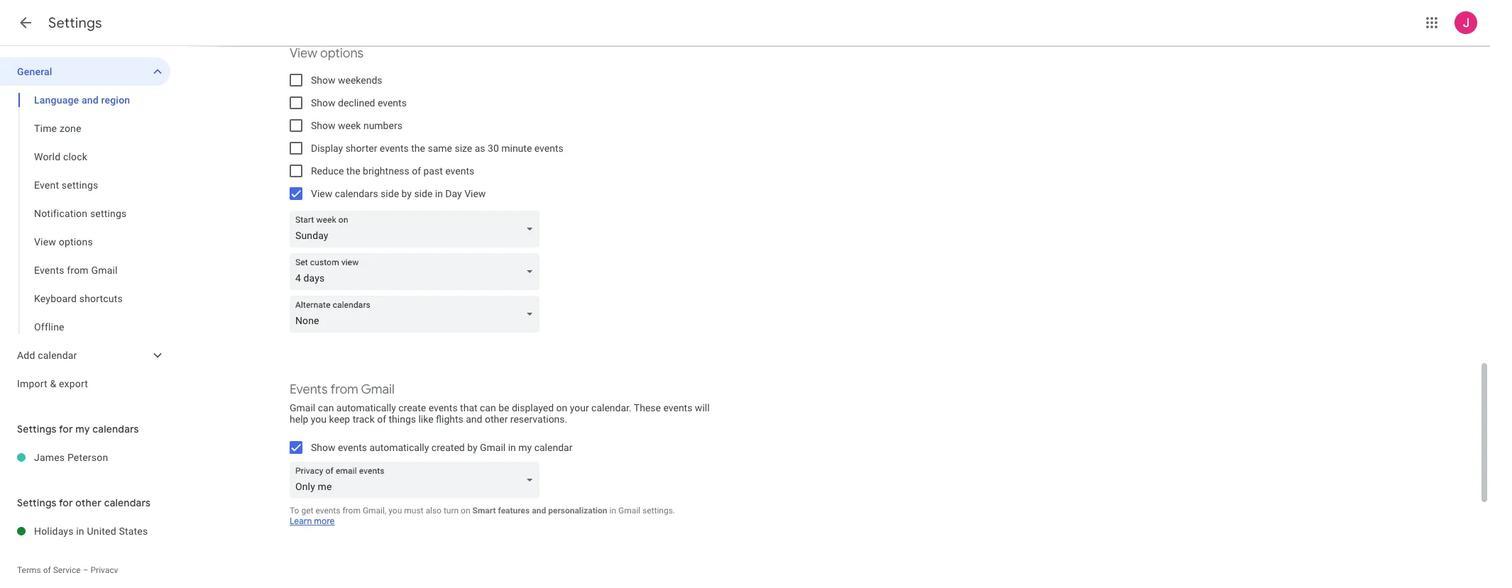 Task type: locate. For each thing, give the bounding box(es) containing it.
display shorter events the same size as 30 minute events
[[311, 143, 564, 154]]

1 horizontal spatial other
[[485, 414, 508, 425]]

import
[[17, 378, 47, 390]]

1 vertical spatial for
[[59, 497, 73, 510]]

events from gmail
[[34, 265, 118, 276]]

can left be in the left of the page
[[480, 403, 496, 414]]

events
[[378, 97, 407, 109], [380, 143, 409, 154], [535, 143, 564, 154], [445, 165, 474, 177], [429, 403, 458, 414], [664, 403, 693, 414], [338, 442, 367, 454], [316, 506, 340, 516]]

gmail inside the to get events from gmail, you must also turn on smart features and personalization in gmail settings. learn more
[[618, 506, 641, 516]]

create
[[399, 403, 426, 414]]

0 vertical spatial events
[[34, 265, 64, 276]]

3 show from the top
[[311, 120, 336, 131]]

in right personalization
[[610, 506, 616, 516]]

group containing language and region
[[0, 86, 170, 342]]

0 vertical spatial and
[[82, 94, 99, 106]]

1 horizontal spatial side
[[414, 188, 433, 200]]

events down track
[[338, 442, 367, 454]]

events up help
[[290, 382, 328, 398]]

settings right notification
[[90, 208, 127, 219]]

options
[[320, 45, 364, 61], [59, 236, 93, 248]]

export
[[59, 378, 88, 390]]

for for my
[[59, 423, 73, 436]]

view right day
[[465, 188, 486, 200]]

and left region
[[82, 94, 99, 106]]

options inside group
[[59, 236, 93, 248]]

from up the keep
[[330, 382, 358, 398]]

events up numbers
[[378, 97, 407, 109]]

automatically down things
[[370, 442, 429, 454]]

0 horizontal spatial other
[[75, 497, 102, 510]]

world
[[34, 151, 61, 163]]

calendars down reduce
[[335, 188, 378, 200]]

will
[[695, 403, 710, 414]]

side down past
[[414, 188, 433, 200]]

1 vertical spatial my
[[519, 442, 532, 454]]

general
[[17, 66, 52, 77]]

1 vertical spatial on
[[461, 506, 471, 516]]

for up holidays
[[59, 497, 73, 510]]

tree
[[0, 58, 170, 398]]

on left "your"
[[556, 403, 568, 414]]

help
[[290, 414, 308, 425]]

1 horizontal spatial my
[[519, 442, 532, 454]]

turn
[[444, 506, 459, 516]]

options up show weekends
[[320, 45, 364, 61]]

1 vertical spatial you
[[389, 506, 402, 516]]

that
[[460, 403, 478, 414]]

you inside the events from gmail gmail can automatically create events that can be displayed on your calendar. these events will help you keep track of things like flights and other reservations.
[[311, 414, 327, 425]]

0 horizontal spatial of
[[377, 414, 386, 425]]

1 can from the left
[[318, 403, 334, 414]]

settings right the go back image
[[48, 14, 102, 32]]

in left united
[[76, 526, 84, 538]]

from left gmail,
[[343, 506, 361, 516]]

0 vertical spatial the
[[411, 143, 425, 154]]

keyboard shortcuts
[[34, 293, 123, 305]]

options up events from gmail
[[59, 236, 93, 248]]

0 horizontal spatial view options
[[34, 236, 93, 248]]

features
[[498, 506, 530, 516]]

show for show events automatically created by gmail in my calendar
[[311, 442, 336, 454]]

view options up show weekends
[[290, 45, 364, 61]]

in left day
[[435, 188, 443, 200]]

you right help
[[311, 414, 327, 425]]

0 vertical spatial settings
[[62, 180, 98, 191]]

0 horizontal spatial calendar
[[38, 350, 77, 361]]

0 horizontal spatial can
[[318, 403, 334, 414]]

events for events from gmail gmail can automatically create events that can be displayed on your calendar. these events will help you keep track of things like flights and other reservations.
[[290, 382, 328, 398]]

declined
[[338, 97, 375, 109]]

0 vertical spatial options
[[320, 45, 364, 61]]

2 for from the top
[[59, 497, 73, 510]]

1 vertical spatial of
[[377, 414, 386, 425]]

show week numbers
[[311, 120, 403, 131]]

2 vertical spatial settings
[[17, 497, 57, 510]]

0 horizontal spatial events
[[34, 265, 64, 276]]

and right flights
[[466, 414, 483, 425]]

1 vertical spatial events
[[290, 382, 328, 398]]

calendar up & on the left bottom of page
[[38, 350, 77, 361]]

events inside group
[[34, 265, 64, 276]]

0 vertical spatial my
[[75, 423, 90, 436]]

to
[[290, 506, 299, 516]]

settings up james
[[17, 423, 57, 436]]

brightness
[[363, 165, 410, 177]]

in inside tree item
[[76, 526, 84, 538]]

1 horizontal spatial by
[[467, 442, 478, 454]]

1 vertical spatial other
[[75, 497, 102, 510]]

language and region
[[34, 94, 130, 106]]

2 vertical spatial from
[[343, 506, 361, 516]]

1 side from the left
[[381, 188, 399, 200]]

0 vertical spatial of
[[412, 165, 421, 177]]

united
[[87, 526, 116, 538]]

view
[[290, 45, 317, 61], [311, 188, 333, 200], [465, 188, 486, 200], [34, 236, 56, 248]]

from inside the events from gmail gmail can automatically create events that can be displayed on your calendar. these events will help you keep track of things like flights and other reservations.
[[330, 382, 358, 398]]

of right track
[[377, 414, 386, 425]]

my up james peterson tree item
[[75, 423, 90, 436]]

1 vertical spatial from
[[330, 382, 358, 398]]

30
[[488, 143, 499, 154]]

view options
[[290, 45, 364, 61], [34, 236, 93, 248]]

event
[[34, 180, 59, 191]]

side down reduce the brightness of past events
[[381, 188, 399, 200]]

side
[[381, 188, 399, 200], [414, 188, 433, 200]]

1 vertical spatial the
[[346, 165, 360, 177]]

settings up holidays
[[17, 497, 57, 510]]

settings for my calendars
[[17, 423, 139, 436]]

from up keyboard shortcuts
[[67, 265, 89, 276]]

None field
[[290, 211, 545, 248], [290, 254, 545, 290], [290, 296, 545, 333], [290, 462, 545, 499], [290, 211, 545, 248], [290, 254, 545, 290], [290, 296, 545, 333], [290, 462, 545, 499]]

on
[[556, 403, 568, 414], [461, 506, 471, 516]]

other up holidays in united states
[[75, 497, 102, 510]]

you
[[311, 414, 327, 425], [389, 506, 402, 516]]

the
[[411, 143, 425, 154], [346, 165, 360, 177]]

0 horizontal spatial you
[[311, 414, 327, 425]]

weekends
[[338, 75, 382, 86]]

from
[[67, 265, 89, 276], [330, 382, 358, 398], [343, 506, 361, 516]]

gmail up 'shortcuts'
[[91, 265, 118, 276]]

show down show weekends
[[311, 97, 336, 109]]

1 vertical spatial view options
[[34, 236, 93, 248]]

1 vertical spatial options
[[59, 236, 93, 248]]

automatically
[[336, 403, 396, 414], [370, 442, 429, 454]]

events up keyboard
[[34, 265, 64, 276]]

1 horizontal spatial can
[[480, 403, 496, 414]]

of left past
[[412, 165, 421, 177]]

of
[[412, 165, 421, 177], [377, 414, 386, 425]]

james
[[34, 452, 65, 464]]

my
[[75, 423, 90, 436], [519, 442, 532, 454]]

created
[[432, 442, 465, 454]]

show weekends
[[311, 75, 382, 86]]

calendars up peterson
[[93, 423, 139, 436]]

2 horizontal spatial and
[[532, 506, 546, 516]]

show left the weekends
[[311, 75, 336, 86]]

minute
[[501, 143, 532, 154]]

0 vertical spatial other
[[485, 414, 508, 425]]

on inside the to get events from gmail, you must also turn on smart features and personalization in gmail settings. learn more
[[461, 506, 471, 516]]

settings for notification settings
[[90, 208, 127, 219]]

gmail inside group
[[91, 265, 118, 276]]

gmail
[[91, 265, 118, 276], [361, 382, 395, 398], [290, 403, 315, 414], [480, 442, 506, 454], [618, 506, 641, 516]]

1 horizontal spatial you
[[389, 506, 402, 516]]

in
[[435, 188, 443, 200], [508, 442, 516, 454], [610, 506, 616, 516], [76, 526, 84, 538]]

show for show week numbers
[[311, 120, 336, 131]]

1 horizontal spatial events
[[290, 382, 328, 398]]

1 horizontal spatial of
[[412, 165, 421, 177]]

reduce the brightness of past events
[[311, 165, 474, 177]]

0 vertical spatial from
[[67, 265, 89, 276]]

events up reduce the brightness of past events
[[380, 143, 409, 154]]

0 vertical spatial calendar
[[38, 350, 77, 361]]

you left must in the bottom of the page
[[389, 506, 402, 516]]

0 horizontal spatial my
[[75, 423, 90, 436]]

automatically inside the events from gmail gmail can automatically create events that can be displayed on your calendar. these events will help you keep track of things like flights and other reservations.
[[336, 403, 396, 414]]

james peterson tree item
[[0, 444, 170, 472]]

peterson
[[67, 452, 108, 464]]

0 vertical spatial for
[[59, 423, 73, 436]]

learn more link
[[290, 516, 335, 527]]

0 horizontal spatial options
[[59, 236, 93, 248]]

0 vertical spatial you
[[311, 414, 327, 425]]

1 vertical spatial automatically
[[370, 442, 429, 454]]

0 vertical spatial view options
[[290, 45, 364, 61]]

personalization
[[548, 506, 608, 516]]

settings up notification settings on the top of page
[[62, 180, 98, 191]]

settings
[[48, 14, 102, 32], [17, 423, 57, 436], [17, 497, 57, 510]]

1 for from the top
[[59, 423, 73, 436]]

region
[[101, 94, 130, 106]]

events inside the events from gmail gmail can automatically create events that can be displayed on your calendar. these events will help you keep track of things like flights and other reservations.
[[290, 382, 328, 398]]

the down shorter
[[346, 165, 360, 177]]

1 vertical spatial and
[[466, 414, 483, 425]]

events right minute
[[535, 143, 564, 154]]

2 vertical spatial and
[[532, 506, 546, 516]]

by down reduce the brightness of past events
[[402, 188, 412, 200]]

1 horizontal spatial and
[[466, 414, 483, 425]]

and
[[82, 94, 99, 106], [466, 414, 483, 425], [532, 506, 546, 516]]

1 horizontal spatial calendar
[[534, 442, 573, 454]]

the left same
[[411, 143, 425, 154]]

calendar down 'reservations.'
[[534, 442, 573, 454]]

view inside group
[[34, 236, 56, 248]]

in inside the to get events from gmail, you must also turn on smart features and personalization in gmail settings. learn more
[[610, 506, 616, 516]]

displayed
[[512, 403, 554, 414]]

2 vertical spatial calendars
[[104, 497, 151, 510]]

by
[[402, 188, 412, 200], [467, 442, 478, 454]]

1 vertical spatial settings
[[90, 208, 127, 219]]

2 side from the left
[[414, 188, 433, 200]]

from for events from gmail
[[67, 265, 89, 276]]

track
[[353, 414, 375, 425]]

view down notification
[[34, 236, 56, 248]]

events
[[34, 265, 64, 276], [290, 382, 328, 398]]

other
[[485, 414, 508, 425], [75, 497, 102, 510]]

calendar
[[38, 350, 77, 361], [534, 442, 573, 454]]

show
[[311, 75, 336, 86], [311, 97, 336, 109], [311, 120, 336, 131], [311, 442, 336, 454]]

0 vertical spatial calendars
[[335, 188, 378, 200]]

import & export
[[17, 378, 88, 390]]

1 show from the top
[[311, 75, 336, 86]]

settings for other calendars
[[17, 497, 151, 510]]

show up display
[[311, 120, 336, 131]]

2 show from the top
[[311, 97, 336, 109]]

time zone
[[34, 123, 81, 134]]

for
[[59, 423, 73, 436], [59, 497, 73, 510]]

my down 'reservations.'
[[519, 442, 532, 454]]

offline
[[34, 322, 64, 333]]

1 vertical spatial calendars
[[93, 423, 139, 436]]

automatically left create
[[336, 403, 396, 414]]

can right help
[[318, 403, 334, 414]]

settings heading
[[48, 14, 102, 32]]

view options down notification
[[34, 236, 93, 248]]

group
[[0, 86, 170, 342]]

1 horizontal spatial view options
[[290, 45, 364, 61]]

keep
[[329, 414, 350, 425]]

4 show from the top
[[311, 442, 336, 454]]

on inside the events from gmail gmail can automatically create events that can be displayed on your calendar. these events will help you keep track of things like flights and other reservations.
[[556, 403, 568, 414]]

1 vertical spatial settings
[[17, 423, 57, 436]]

0 vertical spatial on
[[556, 403, 568, 414]]

calendars up states
[[104, 497, 151, 510]]

1 horizontal spatial on
[[556, 403, 568, 414]]

learn
[[290, 516, 312, 527]]

other right the 'that' at left
[[485, 414, 508, 425]]

and right features
[[532, 506, 546, 516]]

for up james peterson
[[59, 423, 73, 436]]

0 horizontal spatial side
[[381, 188, 399, 200]]

gmail left settings.
[[618, 506, 641, 516]]

by right created
[[467, 442, 478, 454]]

0 horizontal spatial by
[[402, 188, 412, 200]]

1 horizontal spatial options
[[320, 45, 364, 61]]

0 vertical spatial automatically
[[336, 403, 396, 414]]

0 vertical spatial settings
[[48, 14, 102, 32]]

these
[[634, 403, 661, 414]]

show down the keep
[[311, 442, 336, 454]]

0 horizontal spatial on
[[461, 506, 471, 516]]

from inside the to get events from gmail, you must also turn on smart features and personalization in gmail settings. learn more
[[343, 506, 361, 516]]

on right turn
[[461, 506, 471, 516]]

events right get
[[316, 506, 340, 516]]

clock
[[63, 151, 87, 163]]

view calendars side by side in day view
[[311, 188, 486, 200]]



Task type: describe. For each thing, give the bounding box(es) containing it.
show for show weekends
[[311, 75, 336, 86]]

holidays in united states tree item
[[0, 518, 170, 546]]

2 can from the left
[[480, 403, 496, 414]]

to get events from gmail, you must also turn on smart features and personalization in gmail settings. learn more
[[290, 506, 675, 527]]

from for events from gmail gmail can automatically create events that can be displayed on your calendar. these events will help you keep track of things like flights and other reservations.
[[330, 382, 358, 398]]

flights
[[436, 414, 464, 425]]

settings for settings
[[48, 14, 102, 32]]

holidays in united states
[[34, 526, 148, 538]]

events inside the to get events from gmail, you must also turn on smart features and personalization in gmail settings. learn more
[[316, 506, 340, 516]]

states
[[119, 526, 148, 538]]

calendar.
[[592, 403, 632, 414]]

for for other
[[59, 497, 73, 510]]

gmail up track
[[361, 382, 395, 398]]

and inside the events from gmail gmail can automatically create events that can be displayed on your calendar. these events will help you keep track of things like flights and other reservations.
[[466, 414, 483, 425]]

of inside the events from gmail gmail can automatically create events that can be displayed on your calendar. these events will help you keep track of things like flights and other reservations.
[[377, 414, 386, 425]]

tree containing general
[[0, 58, 170, 398]]

add calendar
[[17, 350, 77, 361]]

same
[[428, 143, 452, 154]]

more
[[314, 516, 335, 527]]

events left the 'that' at left
[[429, 403, 458, 414]]

events left the "will"
[[664, 403, 693, 414]]

calendars for settings for other calendars
[[104, 497, 151, 510]]

smart
[[473, 506, 496, 516]]

also
[[426, 506, 442, 516]]

settings.
[[643, 506, 675, 516]]

events down size
[[445, 165, 474, 177]]

go back image
[[17, 14, 34, 31]]

gmail down be in the left of the page
[[480, 442, 506, 454]]

display
[[311, 143, 343, 154]]

zone
[[60, 123, 81, 134]]

show for show declined events
[[311, 97, 336, 109]]

reservations.
[[510, 414, 568, 425]]

0 horizontal spatial and
[[82, 94, 99, 106]]

1 vertical spatial calendar
[[534, 442, 573, 454]]

0 vertical spatial by
[[402, 188, 412, 200]]

calendars for settings for my calendars
[[93, 423, 139, 436]]

notification settings
[[34, 208, 127, 219]]

as
[[475, 143, 485, 154]]

keyboard
[[34, 293, 77, 305]]

your
[[570, 403, 589, 414]]

settings for event settings
[[62, 180, 98, 191]]

reduce
[[311, 165, 344, 177]]

be
[[499, 403, 509, 414]]

show events automatically created by gmail in my calendar
[[311, 442, 573, 454]]

other inside the events from gmail gmail can automatically create events that can be displayed on your calendar. these events will help you keep track of things like flights and other reservations.
[[485, 414, 508, 425]]

you inside the to get events from gmail, you must also turn on smart features and personalization in gmail settings. learn more
[[389, 506, 402, 516]]

notification
[[34, 208, 87, 219]]

general tree item
[[0, 58, 170, 86]]

numbers
[[363, 120, 403, 131]]

holidays in united states link
[[34, 518, 170, 546]]

settings for settings for my calendars
[[17, 423, 57, 436]]

events for events from gmail
[[34, 265, 64, 276]]

size
[[455, 143, 472, 154]]

in down 'reservations.'
[[508, 442, 516, 454]]

must
[[404, 506, 424, 516]]

event settings
[[34, 180, 98, 191]]

day
[[445, 188, 462, 200]]

1 vertical spatial by
[[467, 442, 478, 454]]

events from gmail gmail can automatically create events that can be displayed on your calendar. these events will help you keep track of things like flights and other reservations.
[[290, 382, 710, 425]]

week
[[338, 120, 361, 131]]

shortcuts
[[79, 293, 123, 305]]

holidays
[[34, 526, 74, 538]]

shorter
[[346, 143, 377, 154]]

settings for settings for other calendars
[[17, 497, 57, 510]]

view up show weekends
[[290, 45, 317, 61]]

and inside the to get events from gmail, you must also turn on smart features and personalization in gmail settings. learn more
[[532, 506, 546, 516]]

get
[[301, 506, 313, 516]]

gmail left the keep
[[290, 403, 315, 414]]

0 horizontal spatial the
[[346, 165, 360, 177]]

1 horizontal spatial the
[[411, 143, 425, 154]]

language
[[34, 94, 79, 106]]

past
[[424, 165, 443, 177]]

world clock
[[34, 151, 87, 163]]

view down reduce
[[311, 188, 333, 200]]

view options inside group
[[34, 236, 93, 248]]

&
[[50, 378, 56, 390]]

time
[[34, 123, 57, 134]]

show declined events
[[311, 97, 407, 109]]

things
[[389, 414, 416, 425]]

james peterson
[[34, 452, 108, 464]]

add
[[17, 350, 35, 361]]

like
[[419, 414, 434, 425]]

gmail,
[[363, 506, 387, 516]]



Task type: vqa. For each thing, say whether or not it's contained in the screenshot.
2 PM to the left
no



